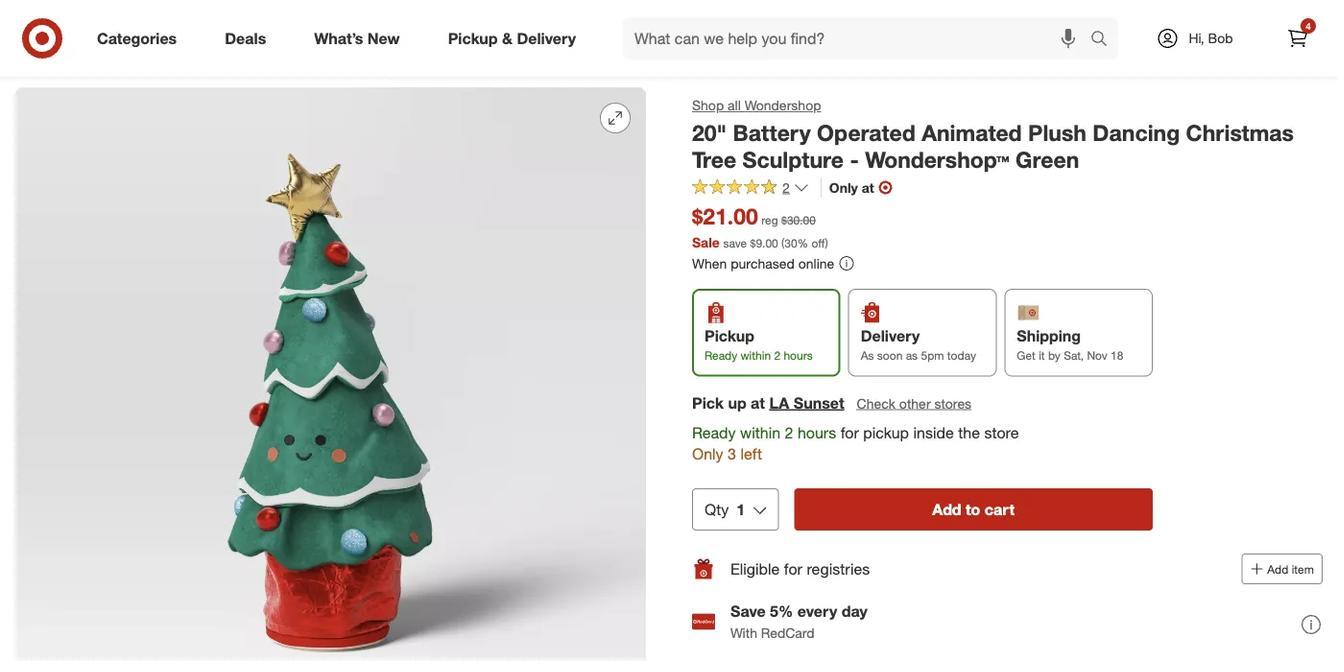 Task type: locate. For each thing, give the bounding box(es) containing it.
1 horizontal spatial christmas
[[1186, 119, 1294, 146]]

0 horizontal spatial shop
[[113, 50, 145, 67]]

pickup inside pickup ready within 2 hours
[[705, 327, 754, 345]]

target link
[[15, 50, 52, 67]]

$30.00
[[781, 213, 816, 228]]

0 vertical spatial pickup
[[448, 29, 498, 48]]

1 horizontal spatial only
[[829, 179, 858, 196]]

soon
[[877, 349, 903, 363]]

when
[[692, 255, 727, 272]]

1 horizontal spatial add
[[1268, 562, 1289, 577]]

1 horizontal spatial shop
[[692, 97, 724, 114]]

0 horizontal spatial add
[[932, 500, 962, 519]]

2 up la at the right of page
[[774, 349, 781, 363]]

2
[[782, 179, 790, 196], [774, 349, 781, 363], [785, 423, 793, 442]]

pickup & delivery link
[[432, 17, 600, 60]]

2 down la at the right of page
[[785, 423, 793, 442]]

1 vertical spatial delivery
[[861, 327, 920, 345]]

add inside button
[[932, 500, 962, 519]]

2 within from the top
[[740, 423, 781, 442]]

pickup up up
[[705, 327, 754, 345]]

0 vertical spatial within
[[741, 349, 771, 363]]

purchased
[[731, 255, 795, 272]]

What can we help you find? suggestions appear below search field
[[623, 17, 1095, 60]]

delivery up soon on the right
[[861, 327, 920, 345]]

hours inside the ready within 2 hours for pickup inside the store only 3 left
[[798, 423, 836, 442]]

add for add item
[[1268, 562, 1289, 577]]

only down -
[[829, 179, 858, 196]]

1 vertical spatial only
[[692, 445, 723, 464]]

hours inside pickup ready within 2 hours
[[784, 349, 813, 363]]

add
[[932, 500, 962, 519], [1268, 562, 1289, 577]]

christmas
[[423, 50, 484, 67], [1186, 119, 1294, 146]]

only
[[829, 179, 858, 196], [692, 445, 723, 464]]

operated
[[817, 119, 916, 146]]

1 vertical spatial 2
[[774, 349, 781, 363]]

categories
[[97, 29, 177, 48]]

only left 3
[[692, 445, 723, 464]]

1 vertical spatial pickup
[[705, 327, 754, 345]]

every
[[798, 603, 837, 621]]

add inside button
[[1268, 562, 1289, 577]]

at
[[862, 179, 874, 196], [751, 393, 765, 412]]

0 horizontal spatial pickup
[[448, 29, 498, 48]]

to
[[966, 500, 981, 519]]

-
[[850, 147, 859, 174]]

5%
[[770, 603, 793, 621]]

store
[[984, 423, 1019, 442]]

9.00
[[756, 236, 778, 250]]

1 vertical spatial for
[[784, 560, 803, 579]]

pickup & delivery
[[448, 29, 576, 48]]

pick
[[692, 393, 724, 412]]

pick up at la sunset
[[692, 393, 844, 412]]

at right up
[[751, 393, 765, 412]]

cart
[[985, 500, 1015, 519]]

hours up la sunset "button"
[[784, 349, 813, 363]]

shop down categories
[[113, 50, 145, 67]]

by
[[1048, 349, 1061, 363]]

20"
[[692, 119, 727, 146]]

ready
[[705, 349, 737, 363], [692, 423, 736, 442]]

&
[[502, 29, 513, 48]]

today
[[947, 349, 976, 363]]

for right eligible
[[784, 560, 803, 579]]

1 vertical spatial add
[[1268, 562, 1289, 577]]

0 vertical spatial christmas
[[423, 50, 484, 67]]

deals link
[[209, 17, 290, 60]]

plush
[[1028, 119, 1087, 146]]

within inside the ready within 2 hours for pickup inside the store only 3 left
[[740, 423, 781, 442]]

hours down sunset
[[798, 423, 836, 442]]

day
[[842, 603, 868, 621]]

2 down sculpture
[[782, 179, 790, 196]]

1 vertical spatial within
[[740, 423, 781, 442]]

at down operated
[[862, 179, 874, 196]]

1 horizontal spatial for
[[841, 423, 859, 442]]

0 horizontal spatial at
[[751, 393, 765, 412]]

within up pick up at la sunset
[[741, 349, 771, 363]]

)
[[825, 236, 828, 250]]

delivery as soon as 5pm today
[[861, 327, 976, 363]]

1 vertical spatial christmas
[[1186, 119, 1294, 146]]

delivery
[[517, 29, 576, 48], [861, 327, 920, 345]]

for inside the ready within 2 hours for pickup inside the store only 3 left
[[841, 423, 859, 442]]

delivery up decorations
[[517, 29, 576, 48]]

1 vertical spatial hours
[[798, 423, 836, 442]]

within
[[741, 349, 771, 363], [740, 423, 781, 442]]

pickup
[[448, 29, 498, 48], [705, 327, 754, 345]]

0 horizontal spatial delivery
[[517, 29, 576, 48]]

nov
[[1087, 349, 1108, 363]]

new
[[368, 29, 400, 48]]

1 vertical spatial shop
[[692, 97, 724, 114]]

add left item
[[1268, 562, 1289, 577]]

0 vertical spatial only
[[829, 179, 858, 196]]

within up left
[[740, 423, 781, 442]]

for left pickup
[[841, 423, 859, 442]]

wondershop
[[745, 97, 821, 114]]

1 horizontal spatial delivery
[[861, 327, 920, 345]]

0 vertical spatial ready
[[705, 349, 737, 363]]

shop inside the shop all wondershop 20" battery operated animated plush dancing christmas tree sculpture - wondershop™ green
[[692, 97, 724, 114]]

save
[[723, 236, 747, 250]]

0 vertical spatial at
[[862, 179, 874, 196]]

1 horizontal spatial pickup
[[705, 327, 754, 345]]

battery
[[733, 119, 811, 146]]

ready up pick at bottom
[[705, 349, 737, 363]]

0 horizontal spatial christmas
[[423, 50, 484, 67]]

1 vertical spatial ready
[[692, 423, 736, 442]]

0 horizontal spatial for
[[784, 560, 803, 579]]

pickup
[[863, 423, 909, 442]]

search button
[[1082, 17, 1128, 63]]

shop all wondershop 20" battery operated animated plush dancing christmas tree sculpture - wondershop™ green
[[692, 97, 1294, 174]]

the
[[958, 423, 980, 442]]

0 vertical spatial add
[[932, 500, 962, 519]]

shipping
[[1017, 327, 1081, 345]]

indoor christmas decorations link
[[380, 50, 560, 67]]

0 vertical spatial hours
[[784, 349, 813, 363]]

1 horizontal spatial at
[[862, 179, 874, 196]]

save 5% every day with redcard
[[731, 603, 868, 641]]

2 inside the ready within 2 hours for pickup inside the store only 3 left
[[785, 423, 793, 442]]

ready up 3
[[692, 423, 736, 442]]

categories link
[[81, 17, 201, 60]]

shop left all
[[692, 97, 724, 114]]

%
[[798, 236, 808, 250]]

1 within from the top
[[741, 349, 771, 363]]

add left to at the right bottom
[[932, 500, 962, 519]]

indoor christmas decorations
[[380, 50, 560, 67]]

0 horizontal spatial only
[[692, 445, 723, 464]]

green
[[1016, 147, 1079, 174]]

reg
[[761, 213, 778, 228]]

0 vertical spatial delivery
[[517, 29, 576, 48]]

bob
[[1208, 30, 1233, 47]]

stores
[[935, 395, 972, 412]]

2 vertical spatial 2
[[785, 423, 793, 442]]

0 vertical spatial for
[[841, 423, 859, 442]]

pickup up "indoor christmas decorations" in the top of the page
[[448, 29, 498, 48]]

1 vertical spatial at
[[751, 393, 765, 412]]

add item button
[[1242, 554, 1323, 585]]



Task type: describe. For each thing, give the bounding box(es) containing it.
add to cart
[[932, 500, 1015, 519]]

sale
[[692, 234, 720, 250]]

5pm
[[921, 349, 944, 363]]

$21.00
[[692, 203, 758, 230]]

pickup ready within 2 hours
[[705, 327, 813, 363]]

only at
[[829, 179, 874, 196]]

4 link
[[1277, 17, 1319, 60]]

$21.00 reg $30.00 sale save $ 9.00 ( 30 % off )
[[692, 203, 828, 250]]

sat,
[[1064, 349, 1084, 363]]

online
[[798, 255, 834, 272]]

it
[[1039, 349, 1045, 363]]

sculpture
[[743, 147, 844, 174]]

delivery inside pickup & delivery link
[[517, 29, 576, 48]]

christmas inside the shop all wondershop 20" battery operated animated plush dancing christmas tree sculpture - wondershop™ green
[[1186, 119, 1294, 146]]

ready within 2 hours for pickup inside the store only 3 left
[[692, 423, 1019, 464]]

within inside pickup ready within 2 hours
[[741, 349, 771, 363]]

18
[[1111, 349, 1124, 363]]

tree
[[692, 147, 737, 174]]

1
[[737, 500, 745, 519]]

ready inside pickup ready within 2 hours
[[705, 349, 737, 363]]

qty 1
[[705, 500, 745, 519]]

add for add to cart
[[932, 500, 962, 519]]

sunset
[[794, 393, 844, 412]]

off
[[812, 236, 825, 250]]

shipping get it by sat, nov 18
[[1017, 327, 1124, 363]]

eligible
[[731, 560, 780, 579]]

add to cart button
[[794, 489, 1153, 531]]

ready inside the ready within 2 hours for pickup inside the store only 3 left
[[692, 423, 736, 442]]

delivery inside delivery as soon as 5pm today
[[861, 327, 920, 345]]

save
[[731, 603, 766, 621]]

holiday shop link
[[64, 50, 145, 67]]

decorations
[[488, 50, 560, 67]]

with
[[731, 625, 757, 641]]

get
[[1017, 349, 1036, 363]]

(
[[782, 236, 785, 250]]

4
[[1306, 20, 1311, 32]]

what's new link
[[298, 17, 424, 60]]

0 vertical spatial shop
[[113, 50, 145, 67]]

20&#34; battery operated animated plush dancing christmas tree sculpture - wondershop&#8482; green, 1 of 5 image
[[15, 87, 646, 661]]

check other stores button
[[856, 393, 973, 414]]

3
[[728, 445, 736, 464]]

qty
[[705, 500, 729, 519]]

2 inside pickup ready within 2 hours
[[774, 349, 781, 363]]

other
[[899, 395, 931, 412]]

0 vertical spatial 2
[[782, 179, 790, 196]]

hi,
[[1189, 30, 1205, 47]]

holiday
[[64, 50, 109, 67]]

30
[[785, 236, 798, 250]]

redcard
[[761, 625, 815, 641]]

as
[[906, 349, 918, 363]]

what's new
[[314, 29, 400, 48]]

inside
[[914, 423, 954, 442]]

registries
[[807, 560, 870, 579]]

2 link
[[692, 178, 809, 200]]

check
[[857, 395, 896, 412]]

la sunset button
[[769, 392, 844, 414]]

left
[[741, 445, 762, 464]]

only inside the ready within 2 hours for pickup inside the store only 3 left
[[692, 445, 723, 464]]

advertisement region
[[0, 0, 1338, 30]]

when purchased online
[[692, 255, 834, 272]]

all
[[728, 97, 741, 114]]

eligible for registries
[[731, 560, 870, 579]]

wondershop™
[[865, 147, 1010, 174]]

pickup for &
[[448, 29, 498, 48]]

add item
[[1268, 562, 1314, 577]]

check other stores
[[857, 395, 972, 412]]

search
[[1082, 31, 1128, 50]]

la
[[769, 393, 789, 412]]

item
[[1292, 562, 1314, 577]]

hi, bob
[[1189, 30, 1233, 47]]

target / holiday shop
[[15, 50, 145, 67]]

what's
[[314, 29, 363, 48]]

deals
[[225, 29, 266, 48]]

$
[[750, 236, 756, 250]]

dancing
[[1093, 119, 1180, 146]]

indoor
[[380, 50, 419, 67]]

target
[[15, 50, 52, 67]]

as
[[861, 349, 874, 363]]

pickup for ready
[[705, 327, 754, 345]]



Task type: vqa. For each thing, say whether or not it's contained in the screenshot.
$30.00
yes



